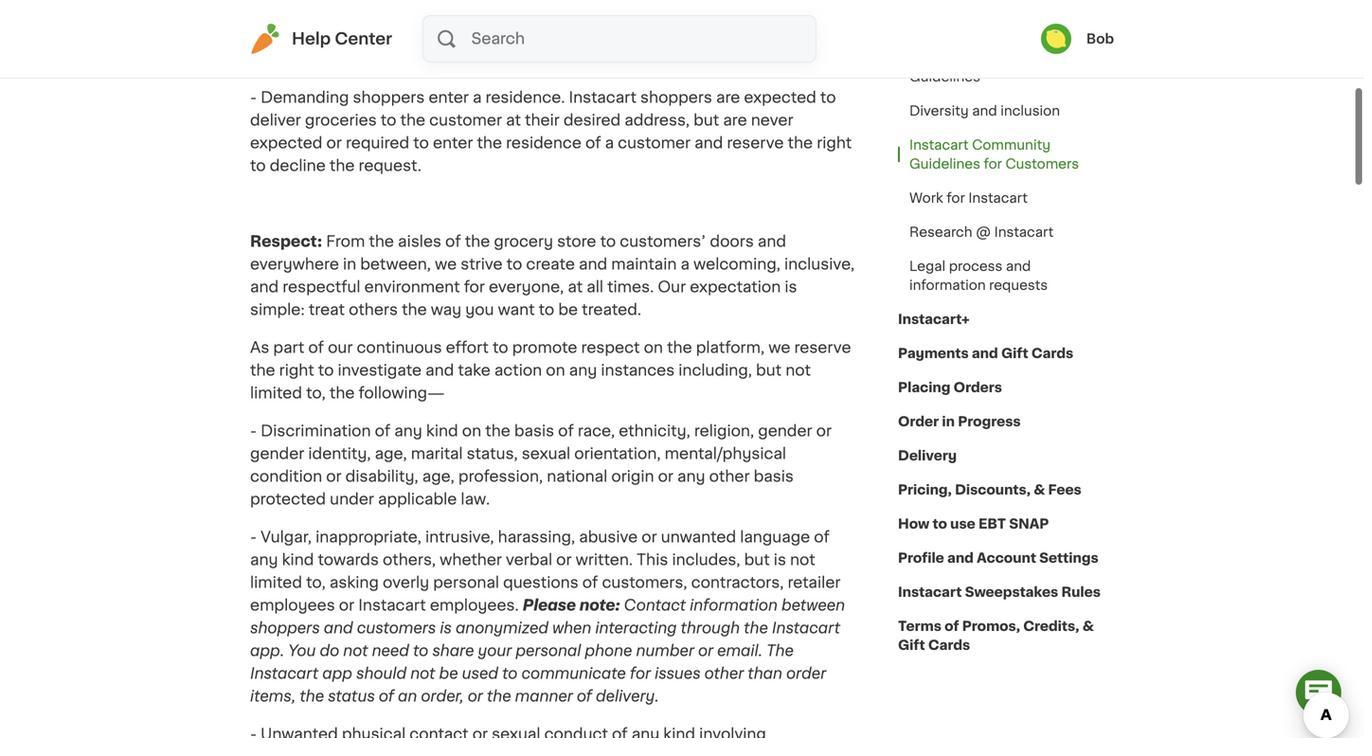 Task type: locate. For each thing, give the bounding box(es) containing it.
the up the including,
[[667, 340, 693, 355]]

Search search field
[[470, 16, 816, 62]]

0 horizontal spatial right
[[279, 363, 314, 378]]

0 vertical spatial &
[[1034, 483, 1046, 497]]

0 horizontal spatial at
[[506, 113, 521, 128]]

1 vertical spatial services
[[599, 52, 663, 67]]

not right do
[[343, 644, 368, 659]]

- up prohibits
[[250, 0, 257, 7]]

1 vertical spatial age,
[[422, 469, 455, 484]]

1 horizontal spatial gift
[[1002, 347, 1029, 360]]

not inside the "- vulgar, inappropriate, intrusive, harassing, abusive or unwanted language of any kind towards others, whether verbal or written. this includes, but is not limited to, asking overly personal questions of customers, contractors, retailer employees or instacart employees."
[[790, 553, 816, 568]]

basis up sexual
[[515, 424, 555, 439]]

0 vertical spatial community
[[973, 51, 1051, 64]]

progress
[[958, 415, 1021, 428]]

but inside - demanding shoppers enter a residence. instacart shoppers are expected to deliver groceries to the customer at their desired address, but are never expected or required to enter the residence of a customer and reserve the right to decline the request.
[[694, 113, 720, 128]]

gift inside terms of promos, credits, & gift cards
[[899, 639, 926, 652]]

kind down vulgar,
[[282, 553, 314, 568]]

and down platform.
[[695, 136, 723, 151]]

0 vertical spatial we
[[435, 257, 457, 272]]

your down anonymized
[[478, 644, 512, 659]]

0 vertical spatial your
[[381, 52, 416, 67]]

promos,
[[963, 620, 1021, 633]]

1 horizontal spatial kind
[[426, 424, 458, 439]]

treated.
[[582, 302, 642, 318]]

basis down the mental/physical
[[754, 469, 794, 484]]

2 community from the top
[[973, 138, 1051, 152]]

for up delivery.
[[630, 666, 651, 681]]

2 limited from the top
[[250, 575, 302, 590]]

limited down part
[[250, 386, 302, 401]]

1 - from the top
[[250, 0, 257, 7]]

national
[[547, 469, 608, 484]]

services inside the - brandishing a weapon while receiving services unless state law expressly prohibits this restriction.
[[549, 0, 613, 7]]

instacart accessibility link
[[899, 7, 1069, 41]]

1 horizontal spatial basis
[[754, 469, 794, 484]]

1 horizontal spatial right
[[817, 136, 852, 151]]

or inside - demanding shoppers enter a residence. instacart shoppers are expected to deliver groceries to the customer at their desired address, but are never expected or required to enter the residence of a customer and reserve the right to decline the request.
[[327, 136, 342, 151]]

but for are
[[694, 113, 720, 128]]

1 horizontal spatial cards
[[1032, 347, 1074, 360]]

0 vertical spatial in
[[343, 257, 357, 272]]

community for instacart community guidelines
[[973, 51, 1051, 64]]

of left 'our'
[[308, 340, 324, 355]]

guidelines up diversity
[[910, 70, 981, 83]]

to, inside the "- vulgar, inappropriate, intrusive, harassing, abusive or unwanted language of any kind towards others, whether verbal or written. this includes, but is not limited to, asking overly personal questions of customers, contractors, retailer employees or instacart employees."
[[306, 575, 326, 590]]

profile and account settings
[[899, 552, 1099, 565]]

0 horizontal spatial while
[[432, 0, 472, 7]]

issues
[[655, 666, 701, 681]]

simple:
[[250, 302, 305, 318]]

- inside the - brandishing a weapon while receiving services unless state law expressly prohibits this restriction.
[[250, 0, 257, 7]]

2 guidelines from the top
[[910, 157, 981, 171]]

1 horizontal spatial reserve
[[795, 340, 852, 355]]

1 horizontal spatial your
[[478, 644, 512, 659]]

1 vertical spatial customer
[[618, 136, 691, 151]]

not right the including,
[[786, 363, 811, 378]]

is inside the "- vulgar, inappropriate, intrusive, harassing, abusive or unwanted language of any kind towards others, whether verbal or written. this includes, but is not limited to, asking overly personal questions of customers, contractors, retailer employees or instacart employees."
[[774, 553, 787, 568]]

terms of promos, credits, & gift cards link
[[899, 609, 1115, 663]]

1 horizontal spatial information
[[910, 279, 986, 292]]

0 vertical spatial gender
[[758, 424, 813, 439]]

1 vertical spatial right
[[279, 363, 314, 378]]

2 vertical spatial but
[[745, 553, 770, 568]]

and up do
[[324, 621, 353, 636]]

-
[[250, 0, 257, 7], [250, 52, 257, 67], [250, 90, 257, 105], [250, 424, 257, 439], [250, 530, 257, 545]]

0 vertical spatial information
[[910, 279, 986, 292]]

or
[[327, 136, 342, 151], [817, 424, 832, 439], [326, 469, 342, 484], [658, 469, 674, 484], [642, 530, 657, 545], [557, 553, 572, 568], [339, 598, 355, 613], [698, 644, 714, 659], [468, 689, 483, 704]]

instacart down diversity
[[910, 138, 969, 152]]

0 horizontal spatial shoppers
[[250, 621, 320, 636]]

items,
[[250, 689, 296, 704]]

2 horizontal spatial shoppers
[[641, 90, 713, 105]]

receiving up the residence.
[[526, 52, 595, 67]]

to,
[[306, 386, 326, 401], [306, 575, 326, 590]]

interacting
[[596, 621, 677, 636]]

under
[[330, 492, 374, 507]]

others,
[[383, 553, 436, 568]]

the
[[767, 644, 794, 659]]

order in progress
[[899, 415, 1021, 428]]

customer down identity
[[429, 113, 502, 128]]

1 vertical spatial is
[[774, 553, 787, 568]]

age,
[[375, 446, 407, 462], [422, 469, 455, 484]]

- left vulgar,
[[250, 530, 257, 545]]

1 vertical spatial your
[[478, 644, 512, 659]]

instacart down between at the right of page
[[772, 621, 841, 636]]

0 vertical spatial other
[[710, 469, 750, 484]]

2 - from the top
[[250, 52, 257, 67]]

personal inside the "- vulgar, inappropriate, intrusive, harassing, abusive or unwanted language of any kind towards others, whether verbal or written. this includes, but is not limited to, asking overly personal questions of customers, contractors, retailer employees or instacart employees."
[[433, 575, 500, 590]]

reserve
[[727, 136, 784, 151], [795, 340, 852, 355]]

instacart up customers
[[358, 598, 426, 613]]

instacart inside research @ instacart "link"
[[995, 226, 1054, 239]]

customers'
[[620, 234, 706, 249]]

on inside - discrimination of any kind on the basis of race, ethnicity, religion, gender or gender identity, age, marital status, sexual orientation, mental/physical condition or disability, age, profession, national origin or any other basis protected under applicable law.
[[462, 424, 482, 439]]

any down respect
[[569, 363, 597, 378]]

receiving up - failure to verify your identity while receiving services on the platform.
[[476, 0, 545, 7]]

for up work for instacart
[[984, 157, 1003, 171]]

app
[[322, 666, 353, 681]]

0 vertical spatial basis
[[515, 424, 555, 439]]

1 limited from the top
[[250, 386, 302, 401]]

instances
[[601, 363, 675, 378]]

of right aisles
[[446, 234, 461, 249]]

1 horizontal spatial at
[[568, 280, 583, 295]]

the down the environment on the left of the page
[[402, 302, 427, 318]]

1 vertical spatial are
[[724, 113, 747, 128]]

a up the our on the top of the page
[[681, 257, 690, 272]]

of inside as part of our continuous effort to promote respect on the platform, we reserve the right to investigate and take action on any instances including, but not limited to, the following
[[308, 340, 324, 355]]

0 horizontal spatial be
[[439, 666, 458, 681]]

our
[[658, 280, 686, 295]]

for
[[984, 157, 1003, 171], [947, 191, 966, 205], [464, 280, 485, 295], [630, 666, 651, 681]]

never
[[751, 113, 794, 128]]

personal down when at bottom left
[[516, 644, 581, 659]]

0 vertical spatial to,
[[306, 386, 326, 401]]

sweepstakes
[[966, 586, 1059, 599]]

0 vertical spatial expected
[[744, 90, 817, 105]]

placing orders link
[[899, 371, 1003, 405]]

while right weapon
[[432, 0, 472, 7]]

community
[[973, 51, 1051, 64], [973, 138, 1051, 152]]

2 vertical spatial is
[[440, 621, 452, 636]]

0 vertical spatial while
[[432, 0, 472, 7]]

instacart right @
[[995, 226, 1054, 239]]

right
[[817, 136, 852, 151], [279, 363, 314, 378]]

other inside contact information between shoppers and customers is anonymized when interacting through the instacart app. you do not need to share your personal phone number or email. the instacart app should not be used to communicate for issues other than order items, the status of an order, or the manner of delivery.
[[705, 666, 744, 681]]

1 vertical spatial community
[[973, 138, 1051, 152]]

0 horizontal spatial customer
[[429, 113, 502, 128]]

1 horizontal spatial be
[[559, 302, 578, 318]]

we down aisles
[[435, 257, 457, 272]]

enter right required
[[433, 136, 473, 151]]

other down the mental/physical
[[710, 469, 750, 484]]

ebt
[[979, 518, 1007, 531]]

is inside from the aisles of the grocery store to customers' doors and everywhere in between, we strive to create and maintain a welcoming, inclusive, and respectful environment for everyone, at all times. our expectation is simple: treat others the way you want to be treated.
[[785, 280, 798, 295]]

of inside - demanding shoppers enter a residence. instacart shoppers are expected to deliver groceries to the customer at their desired address, but are never expected or required to enter the residence of a customer and reserve the right to decline the request.
[[586, 136, 601, 151]]

order
[[787, 666, 827, 681]]

guidelines for instacart community guidelines for customers
[[910, 157, 981, 171]]

0 vertical spatial age,
[[375, 446, 407, 462]]

information inside contact information between shoppers and customers is anonymized when interacting through the instacart app. you do not need to share your personal phone number or email. the instacart app should not be used to communicate for issues other than order items, the status of an order, or the manner of delivery.
[[690, 598, 778, 613]]

employees.
[[430, 598, 519, 613]]

0 horizontal spatial personal
[[433, 575, 500, 590]]

profile
[[899, 552, 945, 565]]

for up you
[[464, 280, 485, 295]]

instacart down profile
[[899, 586, 962, 599]]

platform,
[[696, 340, 765, 355]]

1 horizontal spatial in
[[943, 415, 955, 428]]

0 horizontal spatial your
[[381, 52, 416, 67]]

gift down terms
[[899, 639, 926, 652]]

help center
[[292, 31, 392, 47]]

0 horizontal spatial cards
[[929, 639, 971, 652]]

payments and gift cards link
[[899, 336, 1074, 371]]

kind up marital
[[426, 424, 458, 439]]

0 vertical spatial be
[[559, 302, 578, 318]]

the up between,
[[369, 234, 394, 249]]

for right the work
[[947, 191, 966, 205]]

1 vertical spatial receiving
[[526, 52, 595, 67]]

your down restriction.
[[381, 52, 416, 67]]

condition
[[250, 469, 322, 484]]

the down app
[[300, 689, 324, 704]]

of right terms
[[945, 620, 960, 633]]

employees
[[250, 598, 335, 613]]

enter down identity
[[429, 90, 469, 105]]

1 to, from the top
[[306, 386, 326, 401]]

- inside - discrimination of any kind on the basis of race, ethnicity, religion, gender or gender identity, age, marital status, sexual orientation, mental/physical condition or disability, age, profession, national origin or any other basis protected under applicable law.
[[250, 424, 257, 439]]

1 vertical spatial cards
[[929, 639, 971, 652]]

in right order
[[943, 415, 955, 428]]

store
[[557, 234, 597, 249]]

1 vertical spatial while
[[482, 52, 522, 67]]

orders
[[954, 381, 1003, 394]]

of left the an
[[379, 689, 394, 704]]

personal inside contact information between shoppers and customers is anonymized when interacting through the instacart app. you do not need to share your personal phone number or email. the instacart app should not be used to communicate for issues other than order items, the status of an order, or the manner of delivery.
[[516, 644, 581, 659]]

guidelines up the work
[[910, 157, 981, 171]]

times.
[[608, 280, 654, 295]]

- for - vulgar, inappropriate, intrusive, harassing, abusive or unwanted language of any kind towards others, whether verbal or written. this includes, but is not limited to, asking overly personal questions of customers, contractors, retailer employees or instacart employees.
[[250, 530, 257, 545]]

bob
[[1087, 32, 1115, 45]]

maintain
[[612, 257, 677, 272]]

all
[[587, 280, 604, 295]]

1 vertical spatial limited
[[250, 575, 302, 590]]

0 vertical spatial but
[[694, 113, 720, 128]]

- inside - demanding shoppers enter a residence. instacart shoppers are expected to deliver groceries to the customer at their desired address, but are never expected or required to enter the residence of a customer and reserve the right to decline the request.
[[250, 90, 257, 105]]

0 horizontal spatial information
[[690, 598, 778, 613]]

unless
[[617, 0, 666, 7]]

1 vertical spatial be
[[439, 666, 458, 681]]

expected down deliver
[[250, 136, 323, 151]]

create
[[526, 257, 575, 272]]

we
[[435, 257, 457, 272], [769, 340, 791, 355]]

community down accessibility
[[973, 51, 1051, 64]]

but inside the "- vulgar, inappropriate, intrusive, harassing, abusive or unwanted language of any kind towards others, whether verbal or written. this includes, but is not limited to, asking overly personal questions of customers, contractors, retailer employees or instacart employees."
[[745, 553, 770, 568]]

retailer
[[788, 575, 841, 590]]

cards inside terms of promos, credits, & gift cards
[[929, 639, 971, 652]]

1 guidelines from the top
[[910, 70, 981, 83]]

1 vertical spatial other
[[705, 666, 744, 681]]

1 vertical spatial reserve
[[795, 340, 852, 355]]

expressly
[[742, 0, 815, 7]]

reserve down never
[[727, 136, 784, 151]]

kind inside the "- vulgar, inappropriate, intrusive, harassing, abusive or unwanted language of any kind towards others, whether verbal or written. this includes, but is not limited to, asking overly personal questions of customers, contractors, retailer employees or instacart employees."
[[282, 553, 314, 568]]

any down vulgar,
[[250, 553, 278, 568]]

- up condition
[[250, 424, 257, 439]]

- discrimination of any kind on the basis of race, ethnicity, religion, gender or gender identity, age, marital status, sexual orientation, mental/physical condition or disability, age, profession, national origin or any other basis protected under applicable law.
[[250, 424, 832, 507]]

we right platform,
[[769, 340, 791, 355]]

process
[[949, 260, 1003, 273]]

prohibits
[[250, 14, 318, 29]]

following
[[359, 386, 428, 401]]

address,
[[625, 113, 690, 128]]

the up the strive
[[465, 234, 490, 249]]

information down legal
[[910, 279, 986, 292]]

on up "status,"
[[462, 424, 482, 439]]

not up 'retailer'
[[790, 553, 816, 568]]

0 vertical spatial reserve
[[727, 136, 784, 151]]

instacart up desired
[[569, 90, 637, 105]]

and up —
[[426, 363, 454, 378]]

1 vertical spatial to,
[[306, 575, 326, 590]]

treat
[[309, 302, 345, 318]]

a inside from the aisles of the grocery store to customers' doors and everywhere in between, we strive to create and maintain a welcoming, inclusive, and respectful environment for everyone, at all times. our expectation is simple: treat others the way you want to be treated.
[[681, 257, 690, 272]]

delivery link
[[899, 439, 957, 473]]

0 vertical spatial services
[[549, 0, 613, 7]]

user avatar image
[[1042, 24, 1072, 54]]

and inside contact information between shoppers and customers is anonymized when interacting through the instacart app. you do not need to share your personal phone number or email. the instacart app should not be used to communicate for issues other than order items, the status of an order, or the manner of delivery.
[[324, 621, 353, 636]]

services
[[549, 0, 613, 7], [599, 52, 663, 67]]

but right address,
[[694, 113, 720, 128]]

shoppers up address,
[[641, 90, 713, 105]]

1 community from the top
[[973, 51, 1051, 64]]

continuous
[[357, 340, 442, 355]]

guidelines inside instacart community guidelines
[[910, 70, 981, 83]]

harassing,
[[498, 530, 576, 545]]

contact information between shoppers and customers is anonymized when interacting through the instacart app. you do not need to share your personal phone number or email. the instacart app should not be used to communicate for issues other than order items, the status of an order, or the manner of delivery.
[[250, 598, 845, 704]]

0 horizontal spatial gender
[[250, 446, 305, 462]]

for inside work for instacart link
[[947, 191, 966, 205]]

please
[[523, 598, 576, 613]]

0 vertical spatial limited
[[250, 386, 302, 401]]

instacart inside instacart community guidelines
[[910, 51, 969, 64]]

verbal
[[506, 553, 553, 568]]

kind
[[426, 424, 458, 439], [282, 553, 314, 568]]

gift up 'orders'
[[1002, 347, 1029, 360]]

instacart inside work for instacart link
[[969, 191, 1028, 205]]

while inside the - brandishing a weapon while receiving services unless state law expressly prohibits this restriction.
[[432, 0, 472, 7]]

community inside instacart community guidelines
[[973, 51, 1051, 64]]

2 to, from the top
[[306, 575, 326, 590]]

age, up "disability,"
[[375, 446, 407, 462]]

4 - from the top
[[250, 424, 257, 439]]

1 vertical spatial kind
[[282, 553, 314, 568]]

0 horizontal spatial kind
[[282, 553, 314, 568]]

any up marital
[[395, 424, 423, 439]]

on
[[667, 52, 686, 67], [644, 340, 663, 355], [546, 363, 566, 378], [462, 424, 482, 439]]

0 horizontal spatial gift
[[899, 639, 926, 652]]

be down share
[[439, 666, 458, 681]]

5 - from the top
[[250, 530, 257, 545]]

in down the from
[[343, 257, 357, 272]]

0 vertical spatial is
[[785, 280, 798, 295]]

0 horizontal spatial in
[[343, 257, 357, 272]]

1 horizontal spatial age,
[[422, 469, 455, 484]]

- inside the "- vulgar, inappropriate, intrusive, harassing, abusive or unwanted language of any kind towards others, whether verbal or written. this includes, but is not limited to, asking overly personal questions of customers, contractors, retailer employees or instacart employees."
[[250, 530, 257, 545]]

0 vertical spatial guidelines
[[910, 70, 981, 83]]

failure
[[261, 52, 311, 67]]

age, down marital
[[422, 469, 455, 484]]

1 vertical spatial but
[[756, 363, 782, 378]]

0 vertical spatial personal
[[433, 575, 500, 590]]

receiving
[[476, 0, 545, 7], [526, 52, 595, 67]]

at down the residence.
[[506, 113, 521, 128]]

0 vertical spatial receiving
[[476, 0, 545, 7]]

not inside as part of our continuous effort to promote respect on the platform, we reserve the right to investigate and take action on any instances including, but not limited to, the following
[[786, 363, 811, 378]]

this
[[637, 553, 669, 568]]

community for instacart community guidelines for customers
[[973, 138, 1051, 152]]

any
[[569, 363, 597, 378], [395, 424, 423, 439], [678, 469, 706, 484], [250, 553, 278, 568]]

for inside from the aisles of the grocery store to customers' doors and everywhere in between, we strive to create and maintain a welcoming, inclusive, and respectful environment for everyone, at all times. our expectation is simple: treat others the way you want to be treated.
[[464, 280, 485, 295]]

0 vertical spatial right
[[817, 136, 852, 151]]

is down inclusive,
[[785, 280, 798, 295]]

shoppers down 'employees'
[[250, 621, 320, 636]]

1 vertical spatial guidelines
[[910, 157, 981, 171]]

1 vertical spatial information
[[690, 598, 778, 613]]

- for - brandishing a weapon while receiving services unless state law expressly prohibits this restriction.
[[250, 0, 257, 7]]

1 vertical spatial gift
[[899, 639, 926, 652]]

is down language
[[774, 553, 787, 568]]

1 vertical spatial we
[[769, 340, 791, 355]]

and right doors
[[758, 234, 787, 249]]

anonymized
[[456, 621, 549, 636]]

is
[[785, 280, 798, 295], [774, 553, 787, 568], [440, 621, 452, 636]]

3 - from the top
[[250, 90, 257, 105]]

1 horizontal spatial personal
[[516, 644, 581, 659]]

reserve inside - demanding shoppers enter a residence. instacart shoppers are expected to deliver groceries to the customer at their desired address, but are never expected or required to enter the residence of a customer and reserve the right to decline the request.
[[727, 136, 784, 151]]

1 vertical spatial personal
[[516, 644, 581, 659]]

other
[[710, 469, 750, 484], [705, 666, 744, 681]]

customer down address,
[[618, 136, 691, 151]]

limited up 'employees'
[[250, 575, 302, 590]]

strive
[[461, 257, 503, 272]]

- for - failure to verify your identity while receiving services on the platform.
[[250, 52, 257, 67]]

0 vertical spatial at
[[506, 113, 521, 128]]

personal
[[433, 575, 500, 590], [516, 644, 581, 659]]

- left failure at the top
[[250, 52, 257, 67]]

services left unless at the top left of page
[[549, 0, 613, 7]]

instacart up @
[[969, 191, 1028, 205]]

any inside as part of our continuous effort to promote respect on the platform, we reserve the right to investigate and take action on any instances including, but not limited to, the following
[[569, 363, 597, 378]]

0 horizontal spatial reserve
[[727, 136, 784, 151]]

delivery
[[899, 449, 957, 463]]

0 horizontal spatial we
[[435, 257, 457, 272]]

services down unless at the top left of page
[[599, 52, 663, 67]]

1 vertical spatial gender
[[250, 446, 305, 462]]

1 horizontal spatial we
[[769, 340, 791, 355]]

1 vertical spatial expected
[[250, 136, 323, 151]]

- up deliver
[[250, 90, 257, 105]]

& left the fees
[[1034, 483, 1046, 497]]

reserve down inclusive,
[[795, 340, 852, 355]]

guidelines inside "instacart community guidelines for customers"
[[910, 157, 981, 171]]

an
[[398, 689, 417, 704]]

instacart up diversity
[[910, 51, 969, 64]]

at left all
[[568, 280, 583, 295]]

& down rules
[[1083, 620, 1094, 633]]

0 vertical spatial kind
[[426, 424, 458, 439]]

guidelines for instacart community guidelines
[[910, 70, 981, 83]]

order in progress link
[[899, 405, 1021, 439]]

shoppers inside contact information between shoppers and customers is anonymized when interacting through the instacart app. you do not need to share your personal phone number or email. the instacart app should not be used to communicate for issues other than order items, the status of an order, or the manner of delivery.
[[250, 621, 320, 636]]

take
[[458, 363, 491, 378]]

state
[[670, 0, 709, 7]]

this
[[322, 14, 350, 29]]

1 vertical spatial &
[[1083, 620, 1094, 633]]

1 horizontal spatial &
[[1083, 620, 1094, 633]]

community inside "instacart community guidelines for customers"
[[973, 138, 1051, 152]]

of up note:
[[583, 575, 598, 590]]



Task type: describe. For each thing, give the bounding box(es) containing it.
grocery
[[494, 234, 554, 249]]

0 vertical spatial are
[[717, 90, 741, 105]]

aisles
[[398, 234, 442, 249]]

placing
[[899, 381, 951, 394]]

towards
[[318, 553, 379, 568]]

from the aisles of the grocery store to customers' doors and everywhere in between, we strive to create and maintain a welcoming, inclusive, and respectful environment for everyone, at all times. our expectation is simple: treat others the way you want to be treated.
[[250, 234, 855, 318]]

diversity and inclusion link
[[899, 94, 1072, 128]]

instacart image
[[250, 24, 281, 54]]

terms of promos, credits, & gift cards
[[899, 620, 1094, 652]]

share
[[432, 644, 474, 659]]

respect:
[[250, 234, 322, 249]]

and down instacart community guidelines
[[973, 104, 998, 118]]

instacart inside the "- vulgar, inappropriate, intrusive, harassing, abusive or unwanted language of any kind towards others, whether verbal or written. this includes, but is not limited to, asking overly personal questions of customers, contractors, retailer employees or instacart employees."
[[358, 598, 426, 613]]

pricing, discounts, & fees
[[899, 483, 1082, 497]]

the down as
[[250, 363, 275, 378]]

of down following
[[375, 424, 391, 439]]

a down desired
[[605, 136, 614, 151]]

decline
[[270, 158, 326, 173]]

receiving inside the - brandishing a weapon while receiving services unless state law expressly prohibits this restriction.
[[476, 0, 545, 7]]

of up 'retailer'
[[814, 530, 830, 545]]

profession,
[[459, 469, 543, 484]]

of inside terms of promos, credits, & gift cards
[[945, 620, 960, 633]]

instacart up 'items,' at the left bottom of page
[[250, 666, 319, 681]]

instacart accessibility
[[910, 17, 1058, 30]]

- for - demanding shoppers enter a residence. instacart shoppers are expected to deliver groceries to the customer at their desired address, but are never expected or required to enter the residence of a customer and reserve the right to decline the request.
[[250, 90, 257, 105]]

research @ instacart
[[910, 226, 1054, 239]]

status,
[[467, 446, 518, 462]]

the down used
[[487, 689, 511, 704]]

app.
[[250, 644, 285, 659]]

of down communicate
[[577, 689, 592, 704]]

number
[[636, 644, 695, 659]]

respectful
[[283, 280, 361, 295]]

research @ instacart link
[[899, 215, 1066, 249]]

limited inside the "- vulgar, inappropriate, intrusive, harassing, abusive or unwanted language of any kind towards others, whether verbal or written. this includes, but is not limited to, asking overly personal questions of customers, contractors, retailer employees or instacart employees."
[[250, 575, 302, 590]]

help
[[292, 31, 331, 47]]

their
[[525, 113, 560, 128]]

instacart inside instacart sweepstakes rules link
[[899, 586, 962, 599]]

our
[[328, 340, 353, 355]]

and up "simple:" on the top of page
[[250, 280, 279, 295]]

& inside terms of promos, credits, & gift cards
[[1083, 620, 1094, 633]]

brandishing
[[261, 0, 351, 7]]

request.
[[359, 158, 422, 173]]

used
[[462, 666, 499, 681]]

manner
[[515, 689, 573, 704]]

as
[[250, 340, 269, 355]]

contractors,
[[692, 575, 784, 590]]

asking
[[330, 575, 379, 590]]

but inside as part of our continuous effort to promote respect on the platform, we reserve the right to investigate and take action on any instances including, but not limited to, the following
[[756, 363, 782, 378]]

way
[[431, 302, 462, 318]]

the left platform.
[[690, 52, 715, 67]]

the left residence
[[477, 136, 502, 151]]

legal process and information requests
[[910, 260, 1048, 292]]

right inside as part of our continuous effort to promote respect on the platform, we reserve the right to investigate and take action on any instances including, but not limited to, the following
[[279, 363, 314, 378]]

including,
[[679, 363, 753, 378]]

1 horizontal spatial customer
[[618, 136, 691, 151]]

settings
[[1040, 552, 1099, 565]]

orientation,
[[575, 446, 661, 462]]

inappropriate,
[[316, 530, 422, 545]]

a inside the - brandishing a weapon while receiving services unless state law expressly prohibits this restriction.
[[355, 0, 364, 7]]

to, inside as part of our continuous effort to promote respect on the platform, we reserve the right to investigate and take action on any instances including, but not limited to, the following
[[306, 386, 326, 401]]

fees
[[1049, 483, 1082, 497]]

0 vertical spatial gift
[[1002, 347, 1029, 360]]

1 vertical spatial in
[[943, 415, 955, 428]]

at inside - demanding shoppers enter a residence. instacart shoppers are expected to deliver groceries to the customer at their desired address, but are never expected or required to enter the residence of a customer and reserve the right to decline the request.
[[506, 113, 521, 128]]

- for - discrimination of any kind on the basis of race, ethnicity, religion, gender or gender identity, age, marital status, sexual orientation, mental/physical condition or disability, age, profession, national origin or any other basis protected under applicable law.
[[250, 424, 257, 439]]

instacart inside instacart accessibility link
[[910, 17, 969, 30]]

0 vertical spatial cards
[[1032, 347, 1074, 360]]

we inside from the aisles of the grocery store to customers' doors and everywhere in between, we strive to create and maintain a welcoming, inclusive, and respectful environment for everyone, at all times. our expectation is simple: treat others the way you want to be treated.
[[435, 257, 457, 272]]

1 horizontal spatial shoppers
[[353, 90, 425, 105]]

1 vertical spatial basis
[[754, 469, 794, 484]]

terms
[[899, 620, 942, 633]]

kind inside - discrimination of any kind on the basis of race, ethnicity, religion, gender or gender identity, age, marital status, sexual orientation, mental/physical condition or disability, age, profession, national origin or any other basis protected under applicable law.
[[426, 424, 458, 439]]

doors
[[710, 234, 754, 249]]

0 vertical spatial customer
[[429, 113, 502, 128]]

expectation
[[690, 280, 781, 295]]

through
[[681, 621, 740, 636]]

of inside from the aisles of the grocery store to customers' doors and everywhere in between, we strive to create and maintain a welcoming, inclusive, and respectful environment for everyone, at all times. our expectation is simple: treat others the way you want to be treated.
[[446, 234, 461, 249]]

account
[[977, 552, 1037, 565]]

be inside from the aisles of the grocery store to customers' doors and everywhere in between, we strive to create and maintain a welcoming, inclusive, and respectful environment for everyone, at all times. our expectation is simple: treat others the way you want to be treated.
[[559, 302, 578, 318]]

respect
[[582, 340, 640, 355]]

and inside legal process and information requests
[[1007, 260, 1032, 273]]

how
[[899, 518, 930, 531]]

everyone,
[[489, 280, 564, 295]]

in inside from the aisles of the grocery store to customers' doors and everywhere in between, we strive to create and maintain a welcoming, inclusive, and respectful environment for everyone, at all times. our expectation is simple: treat others the way you want to be treated.
[[343, 257, 357, 272]]

requests
[[990, 279, 1048, 292]]

instacart inside "instacart community guidelines for customers"
[[910, 138, 969, 152]]

- brandishing a weapon while receiving services unless state law expressly prohibits this restriction.
[[250, 0, 815, 29]]

note:
[[580, 598, 620, 613]]

reserve inside as part of our continuous effort to promote respect on the platform, we reserve the right to investigate and take action on any instances including, but not limited to, the following
[[795, 340, 852, 355]]

0 horizontal spatial expected
[[250, 136, 323, 151]]

for inside "instacart community guidelines for customers"
[[984, 157, 1003, 171]]

others
[[349, 302, 398, 318]]

on down promote
[[546, 363, 566, 378]]

1 horizontal spatial gender
[[758, 424, 813, 439]]

0 horizontal spatial basis
[[515, 424, 555, 439]]

the down required
[[330, 158, 355, 173]]

snap
[[1010, 518, 1050, 531]]

pricing,
[[899, 483, 952, 497]]

for inside contact information between shoppers and customers is anonymized when interacting through the instacart app. you do not need to share your personal phone number or email. the instacart app should not be used to communicate for issues other than order items, the status of an order, or the manner of delivery.
[[630, 666, 651, 681]]

religion,
[[695, 424, 755, 439]]

on up instances
[[644, 340, 663, 355]]

is inside contact information between shoppers and customers is anonymized when interacting through the instacart app. you do not need to share your personal phone number or email. the instacart app should not be used to communicate for issues other than order items, the status of an order, or the manner of delivery.
[[440, 621, 452, 636]]

than
[[748, 666, 783, 681]]

part
[[273, 340, 305, 355]]

race,
[[578, 424, 615, 439]]

1 vertical spatial enter
[[433, 136, 473, 151]]

0 vertical spatial enter
[[429, 90, 469, 105]]

- demanding shoppers enter a residence. instacart shoppers are expected to deliver groceries to the customer at their desired address, but are never expected or required to enter the residence of a customer and reserve the right to decline the request.
[[250, 90, 852, 173]]

vulgar,
[[261, 530, 312, 545]]

at inside from the aisles of the grocery store to customers' doors and everywhere in between, we strive to create and maintain a welcoming, inclusive, and respectful environment for everyone, at all times. our expectation is simple: treat others the way you want to be treated.
[[568, 280, 583, 295]]

inclusion
[[1001, 104, 1061, 118]]

limited inside as part of our continuous effort to promote respect on the platform, we reserve the right to investigate and take action on any instances including, but not limited to, the following
[[250, 386, 302, 401]]

status
[[328, 689, 375, 704]]

0 horizontal spatial &
[[1034, 483, 1046, 497]]

investigate
[[338, 363, 422, 378]]

customers,
[[602, 575, 688, 590]]

payments
[[899, 347, 969, 360]]

credits,
[[1024, 620, 1080, 633]]

1 horizontal spatial expected
[[744, 90, 817, 105]]

be inside contact information between shoppers and customers is anonymized when interacting through the instacart app. you do not need to share your personal phone number or email. the instacart app should not be used to communicate for issues other than order items, the status of an order, or the manner of delivery.
[[439, 666, 458, 681]]

and inside as part of our continuous effort to promote respect on the platform, we reserve the right to investigate and take action on any instances including, but not limited to, the following
[[426, 363, 454, 378]]

the inside - discrimination of any kind on the basis of race, ethnicity, religion, gender or gender identity, age, marital status, sexual orientation, mental/physical condition or disability, age, profession, national origin or any other basis protected under applicable law.
[[485, 424, 511, 439]]

as part of our continuous effort to promote respect on the platform, we reserve the right to investigate and take action on any instances including, but not limited to, the following
[[250, 340, 852, 401]]

discrimination
[[261, 424, 371, 439]]

the down never
[[788, 136, 813, 151]]

when
[[553, 621, 592, 636]]

disability,
[[346, 469, 419, 484]]

but for language
[[745, 553, 770, 568]]

diversity
[[910, 104, 969, 118]]

other inside - discrimination of any kind on the basis of race, ethnicity, religion, gender or gender identity, age, marital status, sexual orientation, mental/physical condition or disability, age, profession, national origin or any other basis protected under applicable law.
[[710, 469, 750, 484]]

between,
[[360, 257, 431, 272]]

communicate
[[522, 666, 626, 681]]

do
[[320, 644, 339, 659]]

your inside contact information between shoppers and customers is anonymized when interacting through the instacart app. you do not need to share your personal phone number or email. the instacart app should not be used to communicate for issues other than order items, the status of an order, or the manner of delivery.
[[478, 644, 512, 659]]

marital
[[411, 446, 463, 462]]

and inside - demanding shoppers enter a residence. instacart shoppers are expected to deliver groceries to the customer at their desired address, but are never expected or required to enter the residence of a customer and reserve the right to decline the request.
[[695, 136, 723, 151]]

0 horizontal spatial age,
[[375, 446, 407, 462]]

desired
[[564, 113, 621, 128]]

law.
[[461, 492, 490, 507]]

verify
[[335, 52, 378, 67]]

the up required
[[400, 113, 426, 128]]

any down the mental/physical
[[678, 469, 706, 484]]

instacart inside - demanding shoppers enter a residence. instacart shoppers are expected to deliver groceries to the customer at their desired address, but are never expected or required to enter the residence of a customer and reserve the right to decline the request.
[[569, 90, 637, 105]]

of up sexual
[[558, 424, 574, 439]]

and up 'orders'
[[972, 347, 999, 360]]

information inside legal process and information requests
[[910, 279, 986, 292]]

residence
[[506, 136, 582, 151]]

on down state
[[667, 52, 686, 67]]

the down investigate
[[330, 386, 355, 401]]

restriction.
[[354, 14, 436, 29]]

the up email.
[[744, 621, 768, 636]]

any inside the "- vulgar, inappropriate, intrusive, harassing, abusive or unwanted language of any kind towards others, whether verbal or written. this includes, but is not limited to, asking overly personal questions of customers, contractors, retailer employees or instacart employees."
[[250, 553, 278, 568]]

right inside - demanding shoppers enter a residence. instacart shoppers are expected to deliver groceries to the customer at their desired address, but are never expected or required to enter the residence of a customer and reserve the right to decline the request.
[[817, 136, 852, 151]]

contact
[[624, 598, 686, 613]]

not up the an
[[411, 666, 435, 681]]

a down identity
[[473, 90, 482, 105]]

and down use
[[948, 552, 974, 565]]

deliver
[[250, 113, 301, 128]]

sexual
[[522, 446, 571, 462]]

we inside as part of our continuous effort to promote respect on the platform, we reserve the right to investigate and take action on any instances including, but not limited to, the following
[[769, 340, 791, 355]]

and up all
[[579, 257, 608, 272]]

instacart community guidelines link
[[899, 41, 1115, 94]]



Task type: vqa. For each thing, say whether or not it's contained in the screenshot.
1 ct
no



